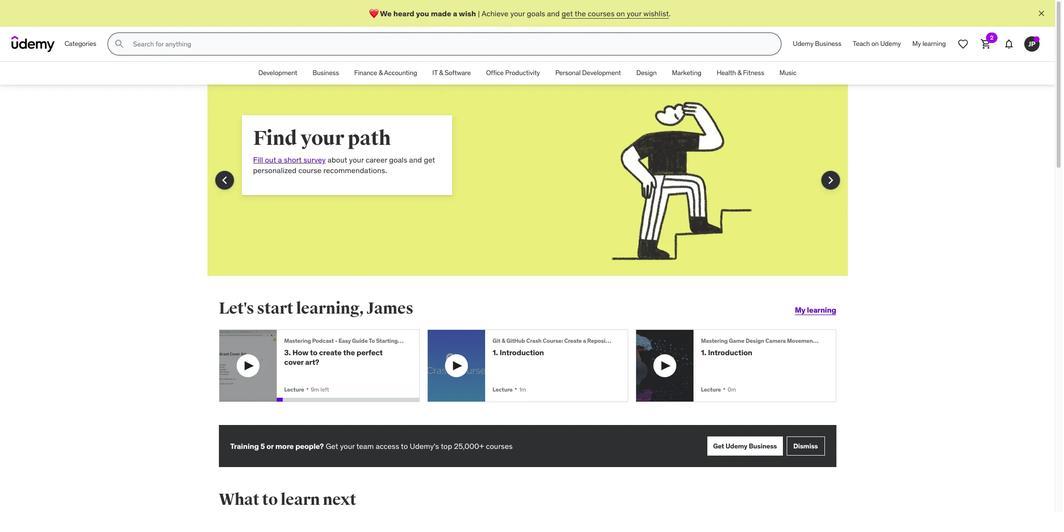 Task type: vqa. For each thing, say whether or not it's contained in the screenshot.
Mastering Game Design Camera Movements in Arcade Studio 1. Introduction
yes



Task type: describe. For each thing, give the bounding box(es) containing it.
james
[[367, 298, 414, 318]]

personal development link
[[548, 62, 629, 85]]

in
[[820, 337, 824, 344]]

teach on udemy
[[853, 39, 901, 48]]

your left team on the bottom left
[[340, 441, 355, 451]]

udemy's
[[410, 441, 439, 451]]

& for github
[[502, 337, 505, 344]]

0 horizontal spatial my learning link
[[795, 299, 837, 322]]

lecture for 1.
[[701, 386, 721, 393]]

fill out a short survey link
[[253, 155, 326, 165]]

carousel element
[[207, 85, 848, 299]]

it & software
[[433, 68, 471, 77]]

submit search image
[[114, 38, 125, 50]]

2 development from the left
[[582, 68, 621, 77]]

1 development from the left
[[258, 68, 297, 77]]

jp
[[1029, 39, 1036, 48]]

out
[[265, 155, 276, 165]]

1. introduction link for scratch!
[[493, 348, 612, 357]]

• for 1.
[[723, 384, 726, 393]]

software
[[445, 68, 471, 77]]

0 vertical spatial on
[[617, 9, 625, 18]]

udemy business
[[793, 39, 842, 48]]

0 vertical spatial a
[[453, 9, 457, 18]]

personal
[[556, 68, 581, 77]]

1. inside mastering game design camera movements in arcade studio 1. introduction
[[701, 348, 707, 357]]

music link
[[772, 62, 805, 85]]

health
[[717, 68, 736, 77]]

design inside mastering game design camera movements in arcade studio 1. introduction
[[746, 337, 765, 344]]

it & software link
[[425, 62, 479, 85]]

how
[[292, 348, 309, 357]]

health & fitness link
[[709, 62, 772, 85]]

repository
[[587, 337, 616, 344]]

scratch!
[[632, 337, 655, 344]]

to inside mastering podcast -  easy guide to starting your podcast 3. how to create the perfect cover art?
[[310, 348, 318, 357]]

marketing link
[[665, 62, 709, 85]]

productivity
[[505, 68, 540, 77]]

2
[[991, 34, 994, 41]]

camera
[[766, 337, 786, 344]]

start
[[257, 298, 293, 318]]

& for software
[[439, 68, 443, 77]]

your inside about your career goals and get personalized course recommendations.
[[349, 155, 364, 165]]

what to learn next
[[219, 490, 356, 510]]

access
[[376, 441, 399, 451]]

25,000+
[[454, 441, 484, 451]]

& for fitness
[[738, 68, 742, 77]]

marketing
[[672, 68, 702, 77]]

categories button
[[59, 33, 102, 55]]

starting
[[376, 337, 398, 344]]

mastering game design camera movements in arcade studio 1. introduction
[[701, 337, 863, 357]]

teach on udemy link
[[848, 33, 907, 55]]

teach
[[853, 39, 870, 48]]

dismiss
[[794, 442, 818, 450]]

• for from
[[515, 384, 518, 393]]

wishlist
[[644, 9, 669, 18]]

top
[[441, 441, 452, 451]]

.
[[669, 9, 671, 18]]

find your path
[[253, 126, 391, 151]]

it
[[433, 68, 438, 77]]

fill out a short survey
[[253, 155, 326, 165]]

mastering for introduction
[[701, 337, 728, 344]]

what
[[219, 490, 259, 510]]

notifications image
[[1004, 38, 1015, 50]]

you
[[416, 9, 429, 18]]

and inside about your career goals and get personalized course recommendations.
[[409, 155, 422, 165]]

a inside git & github crash course: create a repository from scratch! 1. introduction
[[583, 337, 586, 344]]

about your career goals and get personalized course recommendations.
[[253, 155, 435, 175]]

1 horizontal spatial my learning
[[913, 39, 946, 48]]

lecture • 9m left
[[284, 384, 329, 393]]

close image
[[1037, 9, 1047, 18]]

about
[[328, 155, 347, 165]]

1 vertical spatial business
[[313, 68, 339, 77]]

get inside about your career goals and get personalized course recommendations.
[[424, 155, 435, 165]]

1 podcast from the left
[[312, 337, 334, 344]]

office productivity
[[486, 68, 540, 77]]

your right achieve
[[511, 9, 525, 18]]

or
[[267, 441, 274, 451]]

0 vertical spatial business
[[815, 39, 842, 48]]

previous image
[[217, 173, 232, 188]]

3.
[[284, 348, 291, 357]]

create
[[564, 337, 582, 344]]

0 horizontal spatial get
[[326, 441, 338, 451]]

team
[[357, 441, 374, 451]]

guide
[[352, 337, 368, 344]]

shopping cart with 2 items image
[[981, 38, 992, 50]]

let's start learning, james
[[219, 298, 414, 318]]

categories
[[65, 39, 96, 48]]

studio
[[845, 337, 863, 344]]

short
[[284, 155, 302, 165]]

finance
[[354, 68, 377, 77]]

movements
[[787, 337, 818, 344]]

udemy business link
[[788, 33, 848, 55]]

survey
[[304, 155, 326, 165]]

training 5 or more people? get your team access to udemy's top 25,000+ courses
[[230, 441, 513, 451]]

next image
[[823, 173, 839, 188]]

art?
[[305, 357, 319, 367]]

git
[[493, 337, 501, 344]]

0 vertical spatial get
[[562, 9, 573, 18]]

2 horizontal spatial to
[[401, 441, 408, 451]]

learning,
[[296, 298, 364, 318]]

2 link
[[975, 33, 998, 55]]

business link
[[305, 62, 347, 85]]



Task type: locate. For each thing, give the bounding box(es) containing it.
2 horizontal spatial a
[[583, 337, 586, 344]]

3 lecture from the left
[[701, 386, 721, 393]]

let's
[[219, 298, 254, 318]]

1 horizontal spatial on
[[872, 39, 879, 48]]

& for accounting
[[379, 68, 383, 77]]

mastering inside mastering game design camera movements in arcade studio 1. introduction
[[701, 337, 728, 344]]

lecture left 1m
[[493, 386, 513, 393]]

podcast
[[312, 337, 334, 344], [412, 337, 434, 344]]

0 vertical spatial design
[[637, 68, 657, 77]]

1 horizontal spatial lecture
[[493, 386, 513, 393]]

get udemy business link
[[708, 437, 783, 456]]

accounting
[[384, 68, 417, 77]]

0 horizontal spatial learning
[[807, 305, 837, 315]]

& right health
[[738, 68, 742, 77]]

& right finance
[[379, 68, 383, 77]]

1 horizontal spatial mastering
[[701, 337, 728, 344]]

path
[[348, 126, 391, 151]]

1 vertical spatial on
[[872, 39, 879, 48]]

0 vertical spatial my
[[913, 39, 921, 48]]

goals right achieve
[[527, 9, 545, 18]]

easy
[[339, 337, 351, 344]]

recommendations.
[[323, 166, 387, 175]]

your up survey
[[301, 126, 344, 151]]

perfect
[[357, 348, 383, 357]]

udemy inside get udemy business link
[[726, 442, 748, 450]]

0 horizontal spatial lecture
[[284, 386, 304, 393]]

learning for the right "my learning" link
[[923, 39, 946, 48]]

1 horizontal spatial introduction
[[708, 348, 753, 357]]

my right teach on udemy
[[913, 39, 921, 48]]

2 introduction from the left
[[708, 348, 753, 357]]

we
[[380, 9, 392, 18]]

on left wishlist
[[617, 9, 625, 18]]

office productivity link
[[479, 62, 548, 85]]

lecture for from
[[493, 386, 513, 393]]

1 horizontal spatial podcast
[[412, 337, 434, 344]]

• left 9m
[[306, 384, 309, 393]]

0 horizontal spatial podcast
[[312, 337, 334, 344]]

1 horizontal spatial my
[[913, 39, 921, 48]]

1 horizontal spatial 1. introduction link
[[701, 348, 821, 357]]

more
[[275, 441, 294, 451]]

1 vertical spatial goals
[[389, 155, 408, 165]]

mastering left game on the right bottom of page
[[701, 337, 728, 344]]

0 vertical spatial my learning
[[913, 39, 946, 48]]

podcast right your
[[412, 337, 434, 344]]

podcast left "-"
[[312, 337, 334, 344]]

1 vertical spatial a
[[278, 155, 282, 165]]

0 vertical spatial goals
[[527, 9, 545, 18]]

0 horizontal spatial my
[[795, 305, 806, 315]]

2 vertical spatial a
[[583, 337, 586, 344]]

1 vertical spatial my learning link
[[795, 299, 837, 322]]

game
[[729, 337, 745, 344]]

0 horizontal spatial get
[[424, 155, 435, 165]]

udemy
[[793, 39, 814, 48], [881, 39, 901, 48], [726, 442, 748, 450]]

1.
[[493, 348, 498, 357], [701, 348, 707, 357]]

design left 'marketing'
[[637, 68, 657, 77]]

my up movements
[[795, 305, 806, 315]]

fill
[[253, 155, 263, 165]]

people?
[[295, 441, 324, 451]]

business left teach
[[815, 39, 842, 48]]

lecture
[[284, 386, 304, 393], [493, 386, 513, 393], [701, 386, 721, 393]]

a right out
[[278, 155, 282, 165]]

& right git
[[502, 337, 505, 344]]

1 vertical spatial get
[[424, 155, 435, 165]]

lecture left 9m
[[284, 386, 304, 393]]

learning for the left "my learning" link
[[807, 305, 837, 315]]

introduction down game on the right bottom of page
[[708, 348, 753, 357]]

udemy image
[[11, 36, 55, 52]]

lecture inside lecture • 0m
[[701, 386, 721, 393]]

business left dismiss
[[749, 442, 777, 450]]

heard
[[394, 9, 415, 18]]

cover
[[284, 357, 304, 367]]

1 horizontal spatial 1.
[[701, 348, 707, 357]]

0 horizontal spatial business
[[313, 68, 339, 77]]

1 horizontal spatial design
[[746, 337, 765, 344]]

on right teach
[[872, 39, 879, 48]]

to
[[369, 337, 375, 344]]

finance & accounting link
[[347, 62, 425, 85]]

1 horizontal spatial development
[[582, 68, 621, 77]]

1 vertical spatial the
[[343, 348, 355, 357]]

1 1. from the left
[[493, 348, 498, 357]]

design right game on the right bottom of page
[[746, 337, 765, 344]]

my learning link
[[907, 33, 952, 55], [795, 299, 837, 322]]

learning up in
[[807, 305, 837, 315]]

1 horizontal spatial get
[[562, 9, 573, 18]]

3. how to create the perfect cover art? link
[[284, 348, 404, 367]]

udemy inside udemy business link
[[793, 39, 814, 48]]

• left 1m
[[515, 384, 518, 393]]

|
[[478, 9, 480, 18]]

my learning link up in
[[795, 299, 837, 322]]

❤️   we heard you made a wish | achieve your goals and get the courses on your wishlist .
[[369, 9, 671, 18]]

my learning link left wishlist image
[[907, 33, 952, 55]]

Search for anything text field
[[131, 36, 770, 52]]

lecture inside lecture • 9m left
[[284, 386, 304, 393]]

0 horizontal spatial on
[[617, 9, 625, 18]]

lecture • 0m
[[701, 384, 736, 393]]

2 mastering from the left
[[701, 337, 728, 344]]

goals right career
[[389, 155, 408, 165]]

0 horizontal spatial introduction
[[500, 348, 544, 357]]

1 vertical spatial learning
[[807, 305, 837, 315]]

wishlist image
[[958, 38, 969, 50]]

training
[[230, 441, 259, 451]]

lecture left '0m'
[[701, 386, 721, 393]]

your
[[399, 337, 411, 344]]

find
[[253, 126, 297, 151]]

2 vertical spatial to
[[262, 490, 278, 510]]

learn
[[281, 490, 320, 510]]

the for get
[[575, 9, 586, 18]]

mastering inside mastering podcast -  easy guide to starting your podcast 3. how to create the perfect cover art?
[[284, 337, 311, 344]]

to right how
[[310, 348, 318, 357]]

0 horizontal spatial courses
[[486, 441, 513, 451]]

lecture inside lecture • 1m
[[493, 386, 513, 393]]

2 podcast from the left
[[412, 337, 434, 344]]

wish
[[459, 9, 476, 18]]

-
[[335, 337, 337, 344]]

0 vertical spatial and
[[547, 9, 560, 18]]

0 horizontal spatial to
[[262, 490, 278, 510]]

0 horizontal spatial my learning
[[795, 305, 837, 315]]

2 1. introduction link from the left
[[701, 348, 821, 357]]

jp link
[[1021, 33, 1044, 55]]

1 horizontal spatial my learning link
[[907, 33, 952, 55]]

0m
[[728, 386, 736, 393]]

your left wishlist
[[627, 9, 642, 18]]

your up "recommendations."
[[349, 155, 364, 165]]

1 vertical spatial and
[[409, 155, 422, 165]]

1 horizontal spatial a
[[453, 9, 457, 18]]

1 vertical spatial courses
[[486, 441, 513, 451]]

1. introduction link down camera
[[701, 348, 821, 357]]

❤️
[[369, 9, 379, 18]]

git & github crash course: create a repository from scratch! 1. introduction
[[493, 337, 655, 357]]

1 • from the left
[[306, 384, 309, 393]]

arcade
[[826, 337, 844, 344]]

1 vertical spatial design
[[746, 337, 765, 344]]

0 horizontal spatial udemy
[[726, 442, 748, 450]]

development link
[[251, 62, 305, 85]]

on
[[617, 9, 625, 18], [872, 39, 879, 48]]

2 horizontal spatial lecture
[[701, 386, 721, 393]]

1 introduction from the left
[[500, 348, 544, 357]]

0 vertical spatial my learning link
[[907, 33, 952, 55]]

get
[[562, 9, 573, 18], [424, 155, 435, 165]]

the for create
[[343, 348, 355, 357]]

1. inside git & github crash course: create a repository from scratch! 1. introduction
[[493, 348, 498, 357]]

0 vertical spatial to
[[310, 348, 318, 357]]

9m
[[311, 386, 319, 393]]

from
[[618, 337, 631, 344]]

introduction inside git & github crash course: create a repository from scratch! 1. introduction
[[500, 348, 544, 357]]

3 • from the left
[[723, 384, 726, 393]]

introduction down github
[[500, 348, 544, 357]]

0 vertical spatial the
[[575, 9, 586, 18]]

0 horizontal spatial 1.
[[493, 348, 498, 357]]

lecture • 1m
[[493, 384, 527, 393]]

to left learn
[[262, 490, 278, 510]]

dismiss button
[[787, 437, 825, 456]]

0 horizontal spatial and
[[409, 155, 422, 165]]

finance & accounting
[[354, 68, 417, 77]]

your
[[511, 9, 525, 18], [627, 9, 642, 18], [301, 126, 344, 151], [349, 155, 364, 165], [340, 441, 355, 451]]

1. introduction link for introduction
[[701, 348, 821, 357]]

1 mastering from the left
[[284, 337, 311, 344]]

and
[[547, 9, 560, 18], [409, 155, 422, 165]]

• left '0m'
[[723, 384, 726, 393]]

1 horizontal spatial courses
[[588, 9, 615, 18]]

create
[[319, 348, 342, 357]]

the inside mastering podcast -  easy guide to starting your podcast 3. how to create the perfect cover art?
[[343, 348, 355, 357]]

get udemy business
[[713, 442, 777, 450]]

1 vertical spatial my
[[795, 305, 806, 315]]

introduction
[[500, 348, 544, 357], [708, 348, 753, 357]]

github
[[507, 337, 525, 344]]

0 horizontal spatial •
[[306, 384, 309, 393]]

mastering for 3.
[[284, 337, 311, 344]]

office
[[486, 68, 504, 77]]

course
[[299, 166, 322, 175]]

1 vertical spatial to
[[401, 441, 408, 451]]

made
[[431, 9, 451, 18]]

left
[[321, 386, 329, 393]]

1. introduction link down course:
[[493, 348, 612, 357]]

my learning
[[913, 39, 946, 48], [795, 305, 837, 315]]

& right it
[[439, 68, 443, 77]]

1 horizontal spatial udemy
[[793, 39, 814, 48]]

courses
[[588, 9, 615, 18], [486, 441, 513, 451]]

1 horizontal spatial get
[[713, 442, 724, 450]]

you have alerts image
[[1034, 36, 1040, 42]]

1. up lecture • 0m
[[701, 348, 707, 357]]

to right "access"
[[401, 441, 408, 451]]

my for the left "my learning" link
[[795, 305, 806, 315]]

1. down git
[[493, 348, 498, 357]]

1 horizontal spatial learning
[[923, 39, 946, 48]]

1 horizontal spatial business
[[749, 442, 777, 450]]

2 vertical spatial business
[[749, 442, 777, 450]]

a left wish
[[453, 9, 457, 18]]

2 lecture from the left
[[493, 386, 513, 393]]

my learning left wishlist image
[[913, 39, 946, 48]]

learning left wishlist image
[[923, 39, 946, 48]]

2 horizontal spatial udemy
[[881, 39, 901, 48]]

business left finance
[[313, 68, 339, 77]]

goals inside about your career goals and get personalized course recommendations.
[[389, 155, 408, 165]]

0 horizontal spatial design
[[637, 68, 657, 77]]

mastering up how
[[284, 337, 311, 344]]

0 horizontal spatial goals
[[389, 155, 408, 165]]

0 vertical spatial learning
[[923, 39, 946, 48]]

1 horizontal spatial to
[[310, 348, 318, 357]]

a right create in the right bottom of the page
[[583, 337, 586, 344]]

a
[[453, 9, 457, 18], [278, 155, 282, 165], [583, 337, 586, 344]]

get the courses on your wishlist link
[[562, 9, 669, 18]]

0 horizontal spatial development
[[258, 68, 297, 77]]

1 horizontal spatial the
[[575, 9, 586, 18]]

personal development
[[556, 68, 621, 77]]

0 horizontal spatial a
[[278, 155, 282, 165]]

3% complete image
[[277, 398, 283, 402]]

2 horizontal spatial •
[[723, 384, 726, 393]]

0 horizontal spatial 1. introduction link
[[493, 348, 612, 357]]

0 vertical spatial courses
[[588, 9, 615, 18]]

my learning up in
[[795, 305, 837, 315]]

1 vertical spatial my learning
[[795, 305, 837, 315]]

1 horizontal spatial and
[[547, 9, 560, 18]]

introduction inside mastering game design camera movements in arcade studio 1. introduction
[[708, 348, 753, 357]]

2 • from the left
[[515, 384, 518, 393]]

1 horizontal spatial goals
[[527, 9, 545, 18]]

to
[[310, 348, 318, 357], [401, 441, 408, 451], [262, 490, 278, 510]]

2 1. from the left
[[701, 348, 707, 357]]

2 horizontal spatial business
[[815, 39, 842, 48]]

& inside git & github crash course: create a repository from scratch! 1. introduction
[[502, 337, 505, 344]]

my for the right "my learning" link
[[913, 39, 921, 48]]

udemy inside the teach on udemy link
[[881, 39, 901, 48]]

1 1. introduction link from the left
[[493, 348, 612, 357]]

health & fitness
[[717, 68, 765, 77]]

music
[[780, 68, 797, 77]]

mastering podcast -  easy guide to starting your podcast 3. how to create the perfect cover art?
[[284, 337, 434, 367]]

0 horizontal spatial mastering
[[284, 337, 311, 344]]

1 horizontal spatial •
[[515, 384, 518, 393]]

1 lecture from the left
[[284, 386, 304, 393]]

0 horizontal spatial the
[[343, 348, 355, 357]]



